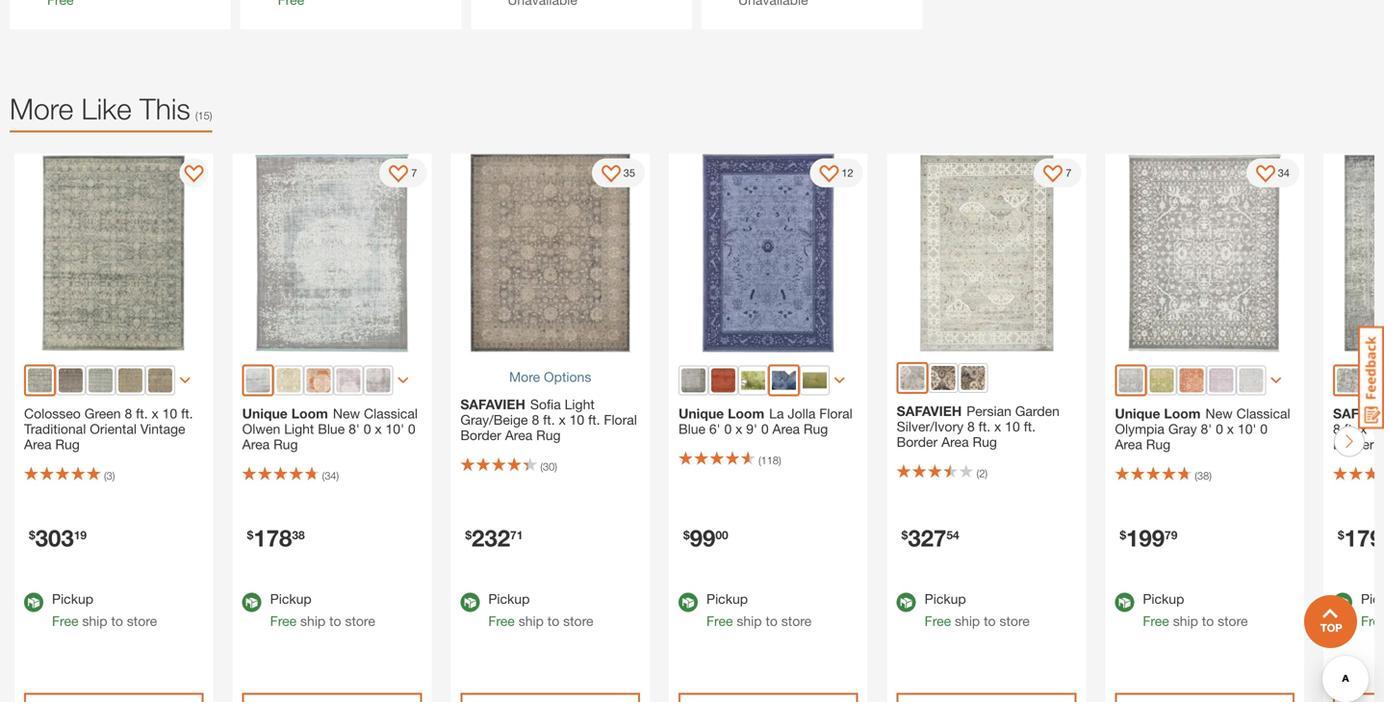 Task type: describe. For each thing, give the bounding box(es) containing it.
) for 232
[[555, 461, 557, 473]]

x inside the "la jolla floral blue 6' 0 x 9' 0 area rug"
[[736, 421, 743, 437]]

8 for 232
[[532, 412, 539, 428]]

10 for 327
[[1005, 419, 1020, 435]]

$ for 99
[[684, 528, 690, 542]]

10 inside colosseo green 8 ft. x 10 ft. traditional oriental vintage area rug
[[162, 406, 177, 421]]

colosseo green 8 ft. x 10 ft. traditional oriental vintage area rug link
[[24, 406, 193, 452]]

free for 199
[[1143, 613, 1170, 629]]

unique loom for 178
[[242, 406, 328, 421]]

like
[[81, 92, 132, 126]]

7 / 15 group
[[1319, 154, 1385, 702]]

unique for 199
[[1115, 406, 1161, 421]]

$ 178 38
[[247, 524, 305, 552]]

area inside new classical olympia gray 8' 0 x 10' 0 area rug
[[1115, 436, 1143, 452]]

la jolla floral blue 6' 0 x 9' 0 area rug image
[[669, 154, 868, 353]]

ft. right oriental
[[181, 406, 193, 421]]

unique for 99
[[679, 406, 724, 421]]

1 light green image from the left
[[277, 368, 301, 393]]

6 0 from the left
[[1261, 421, 1268, 437]]

olympia
[[1115, 421, 1165, 437]]

persian garden silver/ivory 8 ft. x 10 ft. border area rug
[[897, 403, 1060, 450]]

store for 199
[[1218, 613, 1248, 629]]

34 button
[[1247, 158, 1300, 187]]

new classical olympia gray 8' 0 x 10' 0 area rug image
[[1106, 154, 1305, 353]]

display image for 327
[[1044, 165, 1063, 184]]

34 inside 2 / 15 "group"
[[325, 470, 337, 482]]

garden
[[1016, 403, 1060, 419]]

ship for 178
[[300, 613, 326, 629]]

purple image for 199
[[1210, 368, 1234, 393]]

store for 303
[[127, 613, 157, 629]]

blue image
[[772, 368, 796, 393]]

99
[[690, 524, 716, 552]]

classical for 199
[[1237, 406, 1291, 421]]

x inside "sofia light gray/beige 8 ft. x 10 ft. floral border area rug"
[[559, 412, 566, 428]]

floral inside the "la jolla floral blue 6' 0 x 9' 0 area rug"
[[820, 406, 853, 421]]

floral inside "sofia light gray/beige 8 ft. x 10 ft. floral border area rug"
[[604, 412, 637, 428]]

to for 327
[[984, 613, 996, 629]]

border inside persian garden silver/ivory 8 ft. x 10 ft. border area rug
[[897, 434, 938, 450]]

1 0 from the left
[[364, 421, 371, 437]]

rug inside "sofia light gray/beige 8 ft. x 10 ft. floral border area rug"
[[537, 427, 561, 443]]

8 inside colosseo green 8 ft. x 10 ft. traditional oriental vintage area rug
[[125, 406, 132, 421]]

pickup free ship to store for 99
[[707, 591, 812, 629]]

rust red image
[[712, 368, 736, 393]]

ft. down more options link
[[543, 412, 555, 428]]

colosseo
[[24, 406, 81, 421]]

sofia
[[530, 396, 561, 412]]

rug inside new classical olwen light blue 8' 0 x 10' 0 area rug
[[274, 436, 298, 452]]

sofia light gray/beige 8 ft. x 10 ft. floral border area rug image
[[451, 154, 650, 353]]

purple image for 178
[[337, 368, 361, 393]]

vintage
[[140, 421, 185, 437]]

new classical olympia gray 8' 0 x 10' 0 area rug
[[1115, 406, 1291, 452]]

terracotta image
[[1180, 368, 1204, 393]]

pickup for 232
[[489, 591, 530, 607]]

area inside colosseo green 8 ft. x 10 ft. traditional oriental vintage area rug
[[24, 436, 52, 452]]

$ 199 79
[[1120, 524, 1178, 552]]

ship for 232
[[519, 613, 544, 629]]

35 button
[[592, 158, 645, 187]]

area inside new classical olwen light blue 8' 0 x 10' 0 area rug
[[242, 436, 270, 452]]

ship for 327
[[955, 613, 981, 629]]

silver/ivory image
[[901, 366, 925, 390]]

loom for 178
[[292, 406, 328, 421]]

rug inside the "la jolla floral blue 6' 0 x 9' 0 area rug"
[[804, 421, 828, 437]]

) for 327
[[986, 467, 988, 480]]

pickup for 327
[[925, 591, 967, 607]]

area inside "sofia light gray/beige 8 ft. x 10 ft. floral border area rug"
[[505, 427, 533, 443]]

54
[[947, 528, 960, 542]]

x inside colosseo green 8 ft. x 10 ft. traditional oriental vintage area rug
[[152, 406, 159, 421]]

12
[[842, 166, 854, 179]]

303
[[35, 524, 74, 552]]

more like this ( 15 )
[[10, 92, 212, 126]]

la
[[770, 406, 784, 421]]

79
[[1165, 528, 1178, 542]]

available for pickup image for 327
[[897, 593, 916, 612]]

4 0 from the left
[[762, 421, 769, 437]]

silver/ivory image
[[1338, 368, 1362, 393]]

8' inside new classical olwen light blue 8' 0 x 10' 0 area rug
[[349, 421, 360, 437]]

new classical olwen light blue 8' 0 x 10' 0 area rug image
[[233, 154, 432, 353]]

free for 327
[[925, 613, 952, 629]]

available for pickup image for 199
[[1115, 593, 1135, 612]]

blue inside new classical olwen light blue 8' 0 x 10' 0 area rug
[[318, 421, 345, 437]]

olwen
[[242, 421, 281, 437]]

) for 178
[[337, 470, 339, 482]]

free inside 7 / 15 group
[[1362, 613, 1385, 629]]

( 30 )
[[541, 461, 557, 473]]

new for 178
[[333, 406, 360, 421]]

free for 232
[[489, 613, 515, 629]]

ft. down options
[[588, 412, 600, 428]]

light gray image for 199
[[1119, 368, 1143, 393]]

38 inside $ 178 38
[[292, 528, 305, 542]]

9'
[[747, 421, 758, 437]]

light brown image
[[59, 368, 83, 393]]

gray
[[1169, 421, 1198, 437]]

rug inside colosseo green 8 ft. x 10 ft. traditional oriental vintage area rug
[[55, 436, 80, 452]]

green
[[84, 406, 121, 421]]

sofia light gray/beige 8 ft. x 10 ft. floral border area rug
[[461, 396, 637, 443]]

gray image
[[89, 368, 113, 393]]

34 inside dropdown button
[[1279, 166, 1290, 179]]

x inside new classical olwen light blue 8' 0 x 10' 0 area rug
[[375, 421, 382, 437]]

178
[[254, 524, 292, 552]]

light gray image for 99
[[682, 368, 706, 393]]

1 display image from the left
[[185, 165, 204, 184]]

12 button
[[810, 158, 863, 187]]

5 / 15 group
[[883, 154, 1091, 702]]

) inside more like this ( 15 )
[[210, 109, 212, 122]]

colosseo green 8 ft. x 10 ft. traditional oriental vintage area rug image
[[14, 154, 213, 353]]

display image for 232
[[602, 165, 621, 184]]

00
[[716, 528, 729, 542]]

unique loom for 99
[[679, 406, 765, 421]]

available for pickup image inside 7 / 15 group
[[1334, 593, 1353, 612]]

7 button for 178
[[380, 158, 427, 187]]

options
[[544, 369, 592, 385]]

x inside new classical olympia gray 8' 0 x 10' 0 area rug
[[1228, 421, 1235, 437]]

multi/ivory image
[[962, 366, 986, 390]]

rug inside persian garden silver/ivory 8 ft. x 10 ft. border area rug
[[973, 434, 998, 450]]

) for 199
[[1210, 470, 1212, 482]]

pickup for 303
[[52, 591, 93, 607]]

to for 303
[[111, 613, 123, 629]]

( for 327
[[977, 467, 980, 480]]

green image
[[28, 368, 52, 393]]

pickup free ship to store for 327
[[925, 591, 1030, 629]]

display image for 99
[[820, 165, 839, 184]]

2
[[980, 467, 986, 480]]

( 34 )
[[322, 470, 339, 482]]

safavie link
[[1334, 406, 1385, 452]]

light inside "sofia light gray/beige 8 ft. x 10 ft. floral border area rug"
[[565, 396, 595, 412]]



Task type: locate. For each thing, give the bounding box(es) containing it.
7 button
[[380, 158, 427, 187], [1034, 158, 1082, 187]]

ft.
[[136, 406, 148, 421], [181, 406, 193, 421], [543, 412, 555, 428], [588, 412, 600, 428], [979, 419, 991, 435], [1024, 419, 1036, 435]]

2 horizontal spatial loom
[[1165, 406, 1201, 421]]

2 purple image from the left
[[1210, 368, 1234, 393]]

more inside more options link
[[509, 369, 540, 385]]

unique inside 6 / 15 group
[[1115, 406, 1161, 421]]

light gray image
[[682, 368, 706, 393], [1119, 368, 1143, 393]]

blue
[[318, 421, 345, 437], [679, 421, 706, 437]]

safavieh down multi/light blue image
[[897, 403, 962, 419]]

6 free from the left
[[1143, 613, 1170, 629]]

area inside persian garden silver/ivory 8 ft. x 10 ft. border area rug
[[942, 434, 969, 450]]

7 inside 5 / 15 group
[[1066, 166, 1072, 179]]

green image
[[803, 368, 827, 393]]

$ for 178
[[247, 528, 254, 542]]

x left 9'
[[736, 421, 743, 437]]

ship
[[82, 613, 107, 629], [300, 613, 326, 629], [519, 613, 544, 629], [737, 613, 762, 629], [955, 613, 981, 629], [1174, 613, 1199, 629]]

1 horizontal spatial safavieh
[[897, 403, 962, 419]]

to for 199
[[1203, 613, 1215, 629]]

( inside 4 / 15 group
[[759, 454, 761, 467]]

7 $ from the left
[[1339, 528, 1345, 542]]

2 available for pickup image from the left
[[461, 593, 480, 612]]

6 store from the left
[[1218, 613, 1248, 629]]

5 free from the left
[[925, 613, 952, 629]]

ship inside 6 / 15 group
[[1174, 613, 1199, 629]]

4 available for pickup image from the left
[[1115, 593, 1135, 612]]

pickup down $ 327 54 at bottom right
[[925, 591, 967, 607]]

1 free from the left
[[52, 613, 78, 629]]

1 horizontal spatial 7
[[1066, 166, 1072, 179]]

2 horizontal spatial 10
[[1005, 419, 1020, 435]]

new right gray
[[1206, 406, 1233, 421]]

to
[[111, 613, 123, 629], [329, 613, 341, 629], [548, 613, 560, 629], [766, 613, 778, 629], [984, 613, 996, 629], [1203, 613, 1215, 629]]

199
[[1127, 524, 1165, 552]]

pickup free ship to store for 199
[[1143, 591, 1248, 629]]

pickup for 178
[[270, 591, 312, 607]]

free inside 2 / 15 "group"
[[270, 613, 297, 629]]

3
[[107, 470, 112, 482]]

gray/beige
[[461, 412, 528, 428]]

4 store from the left
[[782, 613, 812, 629]]

$ 303 19
[[29, 524, 87, 552]]

6 ship from the left
[[1174, 613, 1199, 629]]

(
[[195, 109, 198, 122], [759, 454, 761, 467], [541, 461, 543, 473], [977, 467, 980, 480], [104, 470, 107, 482], [322, 470, 325, 482], [1195, 470, 1198, 482]]

( for 178
[[322, 470, 325, 482]]

0 horizontal spatial light
[[284, 421, 314, 437]]

pickup free ship to store down 54
[[925, 591, 1030, 629]]

) down the "la jolla floral blue 6' 0 x 9' 0 area rug"
[[779, 454, 782, 467]]

0 horizontal spatial light green image
[[277, 368, 301, 393]]

feedback link image
[[1359, 325, 1385, 429]]

new inside new classical olwen light blue 8' 0 x 10' 0 area rug
[[333, 406, 360, 421]]

unique loom down light blue icon
[[242, 406, 328, 421]]

0 horizontal spatial purple image
[[337, 368, 361, 393]]

7 button for 327
[[1034, 158, 1082, 187]]

( inside more like this ( 15 )
[[195, 109, 198, 122]]

2 8' from the left
[[1201, 421, 1213, 437]]

loom left la
[[728, 406, 765, 421]]

0 horizontal spatial floral
[[604, 412, 637, 428]]

ship for 199
[[1174, 613, 1199, 629]]

free down $ 303 19
[[52, 613, 78, 629]]

ivory image
[[367, 368, 391, 393]]

0 horizontal spatial 7
[[411, 166, 417, 179]]

10'
[[386, 421, 404, 437], [1238, 421, 1257, 437]]

pickup down $ 232 71
[[489, 591, 530, 607]]

blue left the 6'
[[679, 421, 706, 437]]

4 to from the left
[[766, 613, 778, 629]]

$ 327 54
[[902, 524, 960, 552]]

store for 232
[[563, 613, 594, 629]]

( for 199
[[1195, 470, 1198, 482]]

rug
[[804, 421, 828, 437], [537, 427, 561, 443], [973, 434, 998, 450], [55, 436, 80, 452], [274, 436, 298, 452], [1147, 436, 1171, 452]]

0 horizontal spatial unique loom
[[242, 406, 328, 421]]

area
[[773, 421, 800, 437], [505, 427, 533, 443], [942, 434, 969, 450], [24, 436, 52, 452], [242, 436, 270, 452], [1115, 436, 1143, 452]]

free for 303
[[52, 613, 78, 629]]

more options
[[509, 369, 592, 385]]

available for pickup image
[[242, 593, 262, 612], [461, 593, 480, 612]]

pickup free ship to store down $ 178 38
[[270, 591, 375, 629]]

8'
[[349, 421, 360, 437], [1201, 421, 1213, 437]]

to inside 6 / 15 group
[[1203, 613, 1215, 629]]

safavieh for 327
[[897, 403, 962, 419]]

$ inside $ 232 71
[[465, 528, 472, 542]]

available for pickup image for 99
[[679, 593, 698, 612]]

ship inside the '3 / 15' group
[[519, 613, 544, 629]]

1 horizontal spatial floral
[[820, 406, 853, 421]]

available for pickup image down 232 on the bottom
[[461, 593, 480, 612]]

x down beige image
[[152, 406, 159, 421]]

7 free from the left
[[1362, 613, 1385, 629]]

2 store from the left
[[345, 613, 375, 629]]

1 horizontal spatial light gray image
[[1119, 368, 1143, 393]]

terracotta image
[[307, 368, 331, 393]]

232
[[472, 524, 510, 552]]

5 available for pickup image from the left
[[1334, 593, 1353, 612]]

) down new classical olympia gray 8' 0 x 10' 0 area rug
[[1210, 470, 1212, 482]]

3 unique loom from the left
[[1115, 406, 1201, 421]]

light gray image left light green icon
[[1119, 368, 1143, 393]]

1 blue from the left
[[318, 421, 345, 437]]

( down persian garden silver/ivory 8 ft. x 10 ft. border area rug
[[977, 467, 980, 480]]

loom
[[292, 406, 328, 421], [728, 406, 765, 421], [1165, 406, 1201, 421]]

3 $ from the left
[[465, 528, 472, 542]]

$ 99 00
[[684, 524, 729, 552]]

1 pickup from the left
[[52, 591, 93, 607]]

0 horizontal spatial 38
[[292, 528, 305, 542]]

free
[[52, 613, 78, 629], [270, 613, 297, 629], [489, 613, 515, 629], [707, 613, 733, 629], [925, 613, 952, 629], [1143, 613, 1170, 629], [1362, 613, 1385, 629]]

0 horizontal spatial 8'
[[349, 421, 360, 437]]

area inside the "la jolla floral blue 6' 0 x 9' 0 area rug"
[[773, 421, 800, 437]]

store inside 5 / 15 group
[[1000, 613, 1030, 629]]

0 horizontal spatial border
[[461, 427, 502, 443]]

x left garden
[[995, 419, 1002, 435]]

free inside 1 / 15 'group'
[[52, 613, 78, 629]]

$ for 303
[[29, 528, 35, 542]]

1 new from the left
[[333, 406, 360, 421]]

0 right the 6'
[[725, 421, 732, 437]]

border
[[461, 427, 502, 443], [897, 434, 938, 450]]

ship inside 4 / 15 group
[[737, 613, 762, 629]]

purple image left light blue image
[[1210, 368, 1234, 393]]

10' inside new classical olwen light blue 8' 0 x 10' 0 area rug
[[386, 421, 404, 437]]

2 unique loom from the left
[[679, 406, 765, 421]]

pickup for 99
[[707, 591, 748, 607]]

0 vertical spatial light
[[565, 396, 595, 412]]

ship for 99
[[737, 613, 762, 629]]

x right gray
[[1228, 421, 1235, 437]]

1 horizontal spatial unique loom
[[679, 406, 765, 421]]

floral right "jolla"
[[820, 406, 853, 421]]

1 purple image from the left
[[337, 368, 361, 393]]

more up sofia
[[509, 369, 540, 385]]

loom inside 2 / 15 "group"
[[292, 406, 328, 421]]

display image inside 12 dropdown button
[[820, 165, 839, 184]]

1 / 15 group
[[10, 154, 218, 702]]

purple image
[[337, 368, 361, 393], [1210, 368, 1234, 393]]

ship inside 5 / 15 group
[[955, 613, 981, 629]]

1 vertical spatial 38
[[292, 528, 305, 542]]

327
[[908, 524, 947, 552]]

ft. up 2
[[979, 419, 991, 435]]

to inside 4 / 15 group
[[766, 613, 778, 629]]

1 horizontal spatial blue
[[679, 421, 706, 437]]

10
[[162, 406, 177, 421], [570, 412, 585, 428], [1005, 419, 1020, 435]]

7 for 327
[[1066, 166, 1072, 179]]

0 horizontal spatial unique
[[242, 406, 288, 421]]

pickup free ship to store inside 4 / 15 group
[[707, 591, 812, 629]]

0 horizontal spatial new
[[333, 406, 360, 421]]

$ for 232
[[465, 528, 472, 542]]

store inside the '3 / 15' group
[[563, 613, 594, 629]]

pickup free ship to store for 232
[[489, 591, 594, 629]]

pickup for 199
[[1143, 591, 1185, 607]]

1 7 button from the left
[[380, 158, 427, 187]]

10' down light blue image
[[1238, 421, 1257, 437]]

x down options
[[559, 412, 566, 428]]

8 right silver/ivory at the right bottom of page
[[968, 419, 975, 435]]

1 pickup free ship to store from the left
[[52, 591, 157, 629]]

free inside 5 / 15 group
[[925, 613, 952, 629]]

evoke silver/ivory 8 ft. x 10 ft. distressed border medallion area rug image
[[1324, 154, 1385, 353]]

2 0 from the left
[[408, 421, 416, 437]]

5 0 from the left
[[1216, 421, 1224, 437]]

6 pickup free ship to store from the left
[[1143, 591, 1248, 629]]

unique loom for 199
[[1115, 406, 1201, 421]]

loom for 99
[[728, 406, 765, 421]]

$
[[29, 528, 35, 542], [247, 528, 254, 542], [465, 528, 472, 542], [684, 528, 690, 542], [902, 528, 908, 542], [1120, 528, 1127, 542], [1339, 528, 1345, 542]]

floral
[[820, 406, 853, 421], [604, 412, 637, 428]]

display image for 178
[[389, 165, 409, 184]]

$ inside $ 199 79
[[1120, 528, 1127, 542]]

unique loom
[[242, 406, 328, 421], [679, 406, 765, 421], [1115, 406, 1201, 421]]

safavieh inside 5 / 15 group
[[897, 403, 962, 419]]

$ for 327
[[902, 528, 908, 542]]

to for 99
[[766, 613, 778, 629]]

to inside 5 / 15 group
[[984, 613, 996, 629]]

4 ship from the left
[[737, 613, 762, 629]]

179
[[1345, 524, 1384, 552]]

( down colosseo green 8 ft. x 10 ft. traditional oriental vintage area rug link
[[104, 470, 107, 482]]

8 right green
[[125, 406, 132, 421]]

available for pickup image left pick at the right of page
[[1334, 593, 1353, 612]]

1 horizontal spatial unique
[[679, 406, 724, 421]]

pickup free ship to store inside the '3 / 15' group
[[489, 591, 594, 629]]

5 $ from the left
[[902, 528, 908, 542]]

1 horizontal spatial light green image
[[741, 368, 766, 393]]

( 118 )
[[759, 454, 782, 467]]

available for pickup image down 327
[[897, 593, 916, 612]]

$ 232 71
[[465, 524, 523, 552]]

) inside 6 / 15 group
[[1210, 470, 1212, 482]]

8 for 327
[[968, 419, 975, 435]]

unique down light green icon
[[1115, 406, 1161, 421]]

jolla
[[788, 406, 816, 421]]

0 horizontal spatial more
[[10, 92, 73, 126]]

) down new classical olwen light blue 8' 0 x 10' 0 area rug
[[337, 470, 339, 482]]

5 store from the left
[[1000, 613, 1030, 629]]

unique
[[242, 406, 288, 421], [679, 406, 724, 421], [1115, 406, 1161, 421]]

ft. right persian
[[1024, 419, 1036, 435]]

floral right sofia
[[604, 412, 637, 428]]

loom inside 6 / 15 group
[[1165, 406, 1201, 421]]

light green image
[[277, 368, 301, 393], [741, 368, 766, 393]]

pickup inside 2 / 15 "group"
[[270, 591, 312, 607]]

store for 99
[[782, 613, 812, 629]]

unique loom inside 6 / 15 group
[[1115, 406, 1201, 421]]

light right olwen
[[284, 421, 314, 437]]

8 right gray/beige
[[532, 412, 539, 428]]

8 inside persian garden silver/ivory 8 ft. x 10 ft. border area rug
[[968, 419, 975, 435]]

2 new from the left
[[1206, 406, 1233, 421]]

19
[[74, 528, 87, 542]]

0
[[364, 421, 371, 437], [408, 421, 416, 437], [725, 421, 732, 437], [762, 421, 769, 437], [1216, 421, 1224, 437], [1261, 421, 1268, 437]]

71
[[510, 528, 523, 542]]

3 pickup free ship to store from the left
[[489, 591, 594, 629]]

1 horizontal spatial 7 button
[[1034, 158, 1082, 187]]

4 pickup from the left
[[707, 591, 748, 607]]

2 display image from the left
[[602, 165, 621, 184]]

30
[[543, 461, 555, 473]]

3 pickup from the left
[[489, 591, 530, 607]]

3 available for pickup image from the left
[[897, 593, 916, 612]]

118
[[761, 454, 779, 467]]

0 horizontal spatial classical
[[364, 406, 418, 421]]

0 down "ivory" icon
[[364, 421, 371, 437]]

safavieh
[[461, 396, 526, 412], [897, 403, 962, 419]]

1 horizontal spatial border
[[897, 434, 938, 450]]

3 to from the left
[[548, 613, 560, 629]]

$ 179
[[1339, 524, 1384, 552]]

( for 303
[[104, 470, 107, 482]]

0 horizontal spatial 7 button
[[380, 158, 427, 187]]

1 horizontal spatial display image
[[1256, 165, 1276, 184]]

new
[[333, 406, 360, 421], [1206, 406, 1233, 421]]

0 right 9'
[[762, 421, 769, 437]]

0 right gray
[[1216, 421, 1224, 437]]

2 classical from the left
[[1237, 406, 1291, 421]]

2 pickup free ship to store from the left
[[270, 591, 375, 629]]

pickup inside 5 / 15 group
[[925, 591, 967, 607]]

( inside 5 / 15 group
[[977, 467, 980, 480]]

) right this
[[210, 109, 212, 122]]

ship inside 1 / 15 'group'
[[82, 613, 107, 629]]

) down persian garden silver/ivory 8 ft. x 10 ft. border area rug
[[986, 467, 988, 480]]

pickup down 00
[[707, 591, 748, 607]]

pickup free ship to store for 303
[[52, 591, 157, 629]]

free for 99
[[707, 613, 733, 629]]

2 / 15 group
[[228, 154, 437, 702]]

) inside 4 / 15 group
[[779, 454, 782, 467]]

) down oriental
[[112, 470, 115, 482]]

display image
[[389, 165, 409, 184], [602, 165, 621, 184], [820, 165, 839, 184], [1044, 165, 1063, 184]]

1 to from the left
[[111, 613, 123, 629]]

unique down rust red 'image'
[[679, 406, 724, 421]]

classical for 178
[[364, 406, 418, 421]]

6'
[[710, 421, 721, 437]]

persian garden silver/ivory 8 ft. x 10 ft. border area rug image
[[888, 154, 1087, 353]]

0 vertical spatial 38
[[1198, 470, 1210, 482]]

1 horizontal spatial 10'
[[1238, 421, 1257, 437]]

4 display image from the left
[[1044, 165, 1063, 184]]

10' inside new classical olympia gray 8' 0 x 10' 0 area rug
[[1238, 421, 1257, 437]]

38 inside 6 / 15 group
[[1198, 470, 1210, 482]]

1 horizontal spatial new
[[1206, 406, 1233, 421]]

ship inside 2 / 15 "group"
[[300, 613, 326, 629]]

$ inside $ 179
[[1339, 528, 1345, 542]]

$ inside $ 99 00
[[684, 528, 690, 542]]

unique loom down rust red 'image'
[[679, 406, 765, 421]]

5 pickup free ship to store from the left
[[925, 591, 1030, 629]]

colosseo green 8 ft. x 10 ft. traditional oriental vintage area rug
[[24, 406, 193, 452]]

light down options
[[565, 396, 595, 412]]

light green image right rust red 'image'
[[741, 368, 766, 393]]

oriental
[[90, 421, 137, 437]]

1 horizontal spatial classical
[[1237, 406, 1291, 421]]

more options link
[[461, 362, 640, 392]]

2 light gray image from the left
[[1119, 368, 1143, 393]]

2 horizontal spatial unique loom
[[1115, 406, 1201, 421]]

7 inside 2 / 15 "group"
[[411, 166, 417, 179]]

5 ship from the left
[[955, 613, 981, 629]]

1 display image from the left
[[389, 165, 409, 184]]

1 light gray image from the left
[[682, 368, 706, 393]]

2 available for pickup image from the left
[[679, 593, 698, 612]]

light gray image left rust red 'image'
[[682, 368, 706, 393]]

pickup free ship to store down 71
[[489, 591, 594, 629]]

pickup inside 4 / 15 group
[[707, 591, 748, 607]]

unique loom inside 2 / 15 "group"
[[242, 406, 328, 421]]

new for 199
[[1206, 406, 1233, 421]]

( 38 )
[[1195, 470, 1212, 482]]

light green image
[[1150, 368, 1174, 393]]

2 pickup from the left
[[270, 591, 312, 607]]

1 horizontal spatial purple image
[[1210, 368, 1234, 393]]

x
[[152, 406, 159, 421], [559, 412, 566, 428], [995, 419, 1002, 435], [375, 421, 382, 437], [736, 421, 743, 437], [1228, 421, 1235, 437]]

unique inside 4 / 15 group
[[679, 406, 724, 421]]

1 10' from the left
[[386, 421, 404, 437]]

0 horizontal spatial light gray image
[[682, 368, 706, 393]]

6 / 15 group
[[1101, 154, 1310, 702]]

free down $ 232 71
[[489, 613, 515, 629]]

available for pickup image for 232
[[461, 593, 480, 612]]

4 pickup free ship to store from the left
[[707, 591, 812, 629]]

new inside new classical olympia gray 8' 0 x 10' 0 area rug
[[1206, 406, 1233, 421]]

1 horizontal spatial more
[[509, 369, 540, 385]]

available for pickup image down 178
[[242, 593, 262, 612]]

3 ship from the left
[[519, 613, 544, 629]]

) for 99
[[779, 454, 782, 467]]

0 vertical spatial more
[[10, 92, 73, 126]]

loom down terracotta icon
[[1165, 406, 1201, 421]]

classical inside new classical olympia gray 8' 0 x 10' 0 area rug
[[1237, 406, 1291, 421]]

available for pickup image down 199
[[1115, 593, 1135, 612]]

x inside persian garden silver/ivory 8 ft. x 10 ft. border area rug
[[995, 419, 1002, 435]]

0 down light blue image
[[1261, 421, 1268, 437]]

2 7 from the left
[[1066, 166, 1072, 179]]

available for pickup image for 178
[[242, 593, 262, 612]]

pickup inside 1 / 15 'group'
[[52, 591, 93, 607]]

8
[[125, 406, 132, 421], [532, 412, 539, 428], [968, 419, 975, 435]]

free down pick at the right of page
[[1362, 613, 1385, 629]]

6 $ from the left
[[1120, 528, 1127, 542]]

2 10' from the left
[[1238, 421, 1257, 437]]

8 inside "sofia light gray/beige 8 ft. x 10 ft. floral border area rug"
[[532, 412, 539, 428]]

3 display image from the left
[[820, 165, 839, 184]]

to for 178
[[329, 613, 341, 629]]

ft. down bone icon
[[136, 406, 148, 421]]

7 for 178
[[411, 166, 417, 179]]

to for 232
[[548, 613, 560, 629]]

1 classical from the left
[[364, 406, 418, 421]]

unique for 178
[[242, 406, 288, 421]]

light blue image
[[1240, 368, 1264, 393]]

store for 327
[[1000, 613, 1030, 629]]

light
[[565, 396, 595, 412], [284, 421, 314, 437]]

loom for 199
[[1165, 406, 1201, 421]]

6 to from the left
[[1203, 613, 1215, 629]]

safavieh for 232
[[461, 396, 526, 412]]

store for 178
[[345, 613, 375, 629]]

0 horizontal spatial loom
[[292, 406, 328, 421]]

pickup free ship to store down 00
[[707, 591, 812, 629]]

classical down light blue image
[[1237, 406, 1291, 421]]

traditional
[[24, 421, 86, 437]]

free down $ 199 79
[[1143, 613, 1170, 629]]

( down new classical olympia gray 8' 0 x 10' 0 area rug
[[1195, 470, 1198, 482]]

1 available for pickup image from the left
[[242, 593, 262, 612]]

1 horizontal spatial light
[[565, 396, 595, 412]]

available for pickup image inside 4 / 15 group
[[679, 593, 698, 612]]

2 display image from the left
[[1256, 165, 1276, 184]]

pickup free ship to store inside 2 / 15 "group"
[[270, 591, 375, 629]]

38
[[1198, 470, 1210, 482], [292, 528, 305, 542]]

( 3 )
[[104, 470, 115, 482]]

2 to from the left
[[329, 613, 341, 629]]

$ inside $ 178 38
[[247, 528, 254, 542]]

ship for 303
[[82, 613, 107, 629]]

1 vertical spatial light
[[284, 421, 314, 437]]

1 available for pickup image from the left
[[24, 593, 43, 612]]

available for pickup image down 99
[[679, 593, 698, 612]]

available for pickup image down 303
[[24, 593, 43, 612]]

display image inside 34 dropdown button
[[1256, 165, 1276, 184]]

4 / 15 group
[[664, 154, 873, 702]]

0 vertical spatial 34
[[1279, 166, 1290, 179]]

0 horizontal spatial 8
[[125, 406, 132, 421]]

beige image
[[148, 368, 172, 393]]

pick free
[[1362, 591, 1385, 629]]

35
[[624, 166, 636, 179]]

safavieh left sofia
[[461, 396, 526, 412]]

pickup down $ 303 19
[[52, 591, 93, 607]]

4 free from the left
[[707, 613, 733, 629]]

)
[[210, 109, 212, 122], [779, 454, 782, 467], [555, 461, 557, 473], [986, 467, 988, 480], [112, 470, 115, 482], [337, 470, 339, 482], [1210, 470, 1212, 482]]

1 unique loom from the left
[[242, 406, 328, 421]]

classical
[[364, 406, 418, 421], [1237, 406, 1291, 421]]

34
[[1279, 166, 1290, 179], [325, 470, 337, 482]]

0 horizontal spatial blue
[[318, 421, 345, 437]]

1 7 from the left
[[411, 166, 417, 179]]

to inside the '3 / 15' group
[[548, 613, 560, 629]]

1 horizontal spatial available for pickup image
[[461, 593, 480, 612]]

) for 303
[[112, 470, 115, 482]]

2 light green image from the left
[[741, 368, 766, 393]]

1 $ from the left
[[29, 528, 35, 542]]

pickup free ship to store inside 5 / 15 group
[[925, 591, 1030, 629]]

border inside "sofia light gray/beige 8 ft. x 10 ft. floral border area rug"
[[461, 427, 502, 443]]

2 7 button from the left
[[1034, 158, 1082, 187]]

pickup inside the '3 / 15' group
[[489, 591, 530, 607]]

pickup free ship to store down 19
[[52, 591, 157, 629]]

pickup free ship to store inside 6 / 15 group
[[1143, 591, 1248, 629]]

$ for 199
[[1120, 528, 1127, 542]]

silver/ivory
[[897, 419, 964, 435]]

x down "ivory" icon
[[375, 421, 382, 437]]

pickup down $ 178 38
[[270, 591, 312, 607]]

display image
[[185, 165, 204, 184], [1256, 165, 1276, 184]]

safavie
[[1334, 406, 1385, 421]]

new classical olwen light blue 8' 0 x 10' 0 area rug
[[242, 406, 418, 452]]

1 unique from the left
[[242, 406, 288, 421]]

1 ship from the left
[[82, 613, 107, 629]]

pickup free ship to store down 79 at the bottom right of the page
[[1143, 591, 1248, 629]]

pick
[[1362, 591, 1385, 607]]

available for pickup image
[[24, 593, 43, 612], [679, 593, 698, 612], [897, 593, 916, 612], [1115, 593, 1135, 612], [1334, 593, 1353, 612]]

0 horizontal spatial 10'
[[386, 421, 404, 437]]

new up ( 34 )
[[333, 406, 360, 421]]

more left the like
[[10, 92, 73, 126]]

( 2 )
[[977, 467, 988, 480]]

free down $ 178 38
[[270, 613, 297, 629]]

1 horizontal spatial 10
[[570, 412, 585, 428]]

more
[[10, 92, 73, 126], [509, 369, 540, 385]]

free for 178
[[270, 613, 297, 629]]

free inside the '3 / 15' group
[[489, 613, 515, 629]]

pickup free ship to store for 178
[[270, 591, 375, 629]]

4 $ from the left
[[684, 528, 690, 542]]

pickup
[[52, 591, 93, 607], [270, 591, 312, 607], [489, 591, 530, 607], [707, 591, 748, 607], [925, 591, 967, 607], [1143, 591, 1185, 607]]

store inside 6 / 15 group
[[1218, 613, 1248, 629]]

store
[[127, 613, 157, 629], [345, 613, 375, 629], [563, 613, 594, 629], [782, 613, 812, 629], [1000, 613, 1030, 629], [1218, 613, 1248, 629]]

( for 99
[[759, 454, 761, 467]]

0 horizontal spatial 34
[[325, 470, 337, 482]]

5 pickup from the left
[[925, 591, 967, 607]]

( inside 2 / 15 "group"
[[322, 470, 325, 482]]

pickup down $ 199 79
[[1143, 591, 1185, 607]]

3 unique from the left
[[1115, 406, 1161, 421]]

rug inside new classical olympia gray 8' 0 x 10' 0 area rug
[[1147, 436, 1171, 452]]

3 0 from the left
[[725, 421, 732, 437]]

classical down "ivory" icon
[[364, 406, 418, 421]]

2 horizontal spatial unique
[[1115, 406, 1161, 421]]

1 horizontal spatial 8
[[532, 412, 539, 428]]

1 store from the left
[[127, 613, 157, 629]]

la jolla floral blue 6' 0 x 9' 0 area rug
[[679, 406, 853, 437]]

persian
[[967, 403, 1012, 419]]

( down "sofia light gray/beige 8 ft. x 10 ft. floral border area rug"
[[541, 461, 543, 473]]

light inside new classical olwen light blue 8' 0 x 10' 0 area rug
[[284, 421, 314, 437]]

available for pickup image for 303
[[24, 593, 43, 612]]

purple image right terracotta image
[[337, 368, 361, 393]]

0 horizontal spatial display image
[[185, 165, 204, 184]]

0 left gray/beige
[[408, 421, 416, 437]]

6 pickup from the left
[[1143, 591, 1185, 607]]

) inside 5 / 15 group
[[986, 467, 988, 480]]

( for 232
[[541, 461, 543, 473]]

more for like
[[10, 92, 73, 126]]

2 $ from the left
[[247, 528, 254, 542]]

1 vertical spatial more
[[509, 369, 540, 385]]

3 store from the left
[[563, 613, 594, 629]]

5 to from the left
[[984, 613, 996, 629]]

2 unique from the left
[[679, 406, 724, 421]]

unique loom down light green icon
[[1115, 406, 1201, 421]]

1 loom from the left
[[292, 406, 328, 421]]

15
[[198, 109, 210, 122]]

0 horizontal spatial safavieh
[[461, 396, 526, 412]]

2 free from the left
[[270, 613, 297, 629]]

bone image
[[118, 368, 143, 393]]

7
[[411, 166, 417, 179], [1066, 166, 1072, 179]]

( down the "la jolla floral blue 6' 0 x 9' 0 area rug"
[[759, 454, 761, 467]]

1 horizontal spatial loom
[[728, 406, 765, 421]]

1 horizontal spatial 34
[[1279, 166, 1290, 179]]

3 / 15 group
[[446, 154, 655, 702]]

safavieh inside the '3 / 15' group
[[461, 396, 526, 412]]

to inside 2 / 15 "group"
[[329, 613, 341, 629]]

10' down "ivory" icon
[[386, 421, 404, 437]]

2 horizontal spatial 8
[[968, 419, 975, 435]]

8' inside new classical olympia gray 8' 0 x 10' 0 area rug
[[1201, 421, 1213, 437]]

2 ship from the left
[[300, 613, 326, 629]]

2 blue from the left
[[679, 421, 706, 437]]

more for options
[[509, 369, 540, 385]]

( right this
[[195, 109, 198, 122]]

) inside 1 / 15 'group'
[[112, 470, 115, 482]]

multi/light blue image
[[932, 366, 956, 390]]

0 horizontal spatial 10
[[162, 406, 177, 421]]

loom down terracotta image
[[292, 406, 328, 421]]

1 vertical spatial 34
[[325, 470, 337, 482]]

light blue image
[[246, 368, 270, 393]]

free down $ 327 54 at bottom right
[[925, 613, 952, 629]]

pickup free ship to store
[[52, 591, 157, 629], [270, 591, 375, 629], [489, 591, 594, 629], [707, 591, 812, 629], [925, 591, 1030, 629], [1143, 591, 1248, 629]]

blue inside the "la jolla floral blue 6' 0 x 9' 0 area rug"
[[679, 421, 706, 437]]

( down new classical olwen light blue 8' 0 x 10' 0 area rug
[[322, 470, 325, 482]]

light green image left terracotta image
[[277, 368, 301, 393]]

pickup free ship to store inside 1 / 15 'group'
[[52, 591, 157, 629]]

10 for 232
[[570, 412, 585, 428]]

free down $ 99 00
[[707, 613, 733, 629]]

$ inside $ 303 19
[[29, 528, 35, 542]]

1 horizontal spatial 8'
[[1201, 421, 1213, 437]]

display image inside 35 dropdown button
[[602, 165, 621, 184]]

10 inside persian garden silver/ivory 8 ft. x 10 ft. border area rug
[[1005, 419, 1020, 435]]

( inside 1 / 15 'group'
[[104, 470, 107, 482]]

blue up ( 34 )
[[318, 421, 345, 437]]

) down "sofia light gray/beige 8 ft. x 10 ft. floral border area rug"
[[555, 461, 557, 473]]

1 horizontal spatial 38
[[1198, 470, 1210, 482]]

3 free from the left
[[489, 613, 515, 629]]

free inside 4 / 15 group
[[707, 613, 733, 629]]

3 loom from the left
[[1165, 406, 1201, 421]]

1 8' from the left
[[349, 421, 360, 437]]

2 loom from the left
[[728, 406, 765, 421]]

unique down light blue icon
[[242, 406, 288, 421]]

0 horizontal spatial available for pickup image
[[242, 593, 262, 612]]

10 inside "sofia light gray/beige 8 ft. x 10 ft. floral border area rug"
[[570, 412, 585, 428]]

this
[[140, 92, 191, 126]]



Task type: vqa. For each thing, say whether or not it's contained in the screenshot.
ship related to 303
yes



